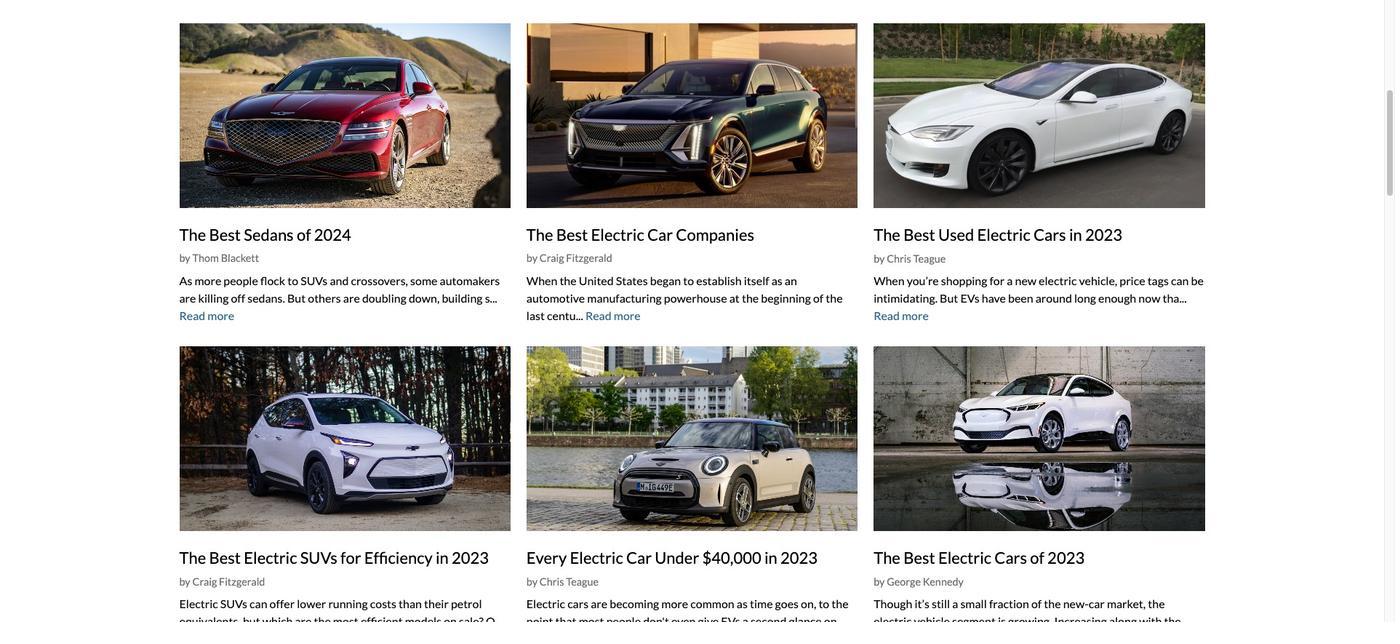 Task type: describe. For each thing, give the bounding box(es) containing it.
the inside "electric suvs can offer lower running costs than their petrol equivalents, but which are the most efficient models on sale? o..."
[[314, 615, 331, 622]]

0 vertical spatial car
[[648, 225, 673, 245]]

efficiency
[[364, 548, 433, 568]]

of up though it's still a small fraction of the new-car market, the electric vehicle segment is growing. increasing along with the ...
[[1031, 548, 1045, 568]]

flock
[[260, 274, 285, 288]]

costs
[[370, 597, 397, 611]]

states
[[616, 274, 648, 288]]

at
[[730, 291, 740, 305]]

be
[[1192, 274, 1204, 288]]

by for the best electric cars of 2023
[[874, 576, 885, 588]]

don't
[[643, 615, 670, 622]]

though it's still a small fraction of the new-car market, the electric vehicle segment is growing. increasing along with the ...
[[874, 597, 1191, 622]]

the best sedans of 2024 link
[[179, 225, 351, 245]]

every electric car under $40,000 in 2023 image
[[527, 347, 858, 532]]

it's
[[915, 597, 930, 611]]

o...
[[486, 615, 503, 622]]

others
[[308, 291, 341, 305]]

you're
[[907, 274, 939, 288]]

models
[[405, 615, 442, 622]]

... inside though it's still a small fraction of the new-car market, the electric vehicle segment is growing. increasing along with the ...
[[1184, 615, 1191, 622]]

electric up offer
[[244, 548, 297, 568]]

of inside though it's still a small fraction of the new-car market, the electric vehicle segment is growing. increasing along with the ...
[[1032, 597, 1042, 611]]

when for when you're shopping for a new electric vehicle, price tags can be intimidating. but evs have been around long enough now tha... read more
[[874, 274, 905, 288]]

the for the best electric car companies
[[527, 225, 554, 245]]

best for the best sedans of 2024
[[209, 225, 241, 245]]

electric up cars
[[570, 548, 623, 568]]

by for the best used electric cars in 2023
[[874, 252, 885, 265]]

suvs inside "electric suvs can offer lower running costs than their petrol equivalents, but which are the most efficient models on sale? o..."
[[220, 597, 247, 611]]

as inside when the united states began to establish itself as an automotive manufacturing powerhouse at the beginning of the last centu...
[[772, 274, 783, 288]]

small
[[961, 597, 987, 611]]

under
[[655, 548, 700, 568]]

more up killing
[[195, 274, 221, 288]]

the for the best sedans of 2024
[[179, 225, 206, 245]]

glance
[[789, 615, 822, 622]]

enough
[[1099, 291, 1137, 305]]

been
[[1009, 291, 1034, 305]]

best for the best electric car companies
[[557, 225, 588, 245]]

tha...
[[1163, 291, 1188, 305]]

than
[[399, 597, 422, 611]]

of inside when the united states began to establish itself as an automotive manufacturing powerhouse at the beginning of the last centu...
[[814, 291, 824, 305]]

killing
[[198, 291, 229, 305]]

most inside electric cars are becoming more common as time goes on, to the point that most people don't even give evs a second glance on ...
[[579, 615, 605, 622]]

best for the best used electric cars in 2023
[[904, 225, 936, 245]]

automotive
[[527, 291, 585, 305]]

electric inside the when you're shopping for a new electric vehicle, price tags can be intimidating. but evs have been around long enough now tha... read more
[[1039, 274, 1077, 288]]

s...
[[485, 291, 498, 305]]

2 read from the left
[[586, 309, 612, 322]]

which
[[263, 615, 293, 622]]

electric suvs can offer lower running costs than their petrol equivalents, but which are the most efficient models on sale? o...
[[179, 597, 503, 622]]

though
[[874, 597, 913, 611]]

a inside electric cars are becoming more common as time goes on, to the point that most people don't even give evs a second glance on ...
[[743, 615, 749, 622]]

began
[[650, 274, 681, 288]]

time
[[750, 597, 773, 611]]

efficient
[[361, 615, 403, 622]]

as
[[179, 274, 192, 288]]

more down killing
[[208, 309, 234, 322]]

cars
[[568, 597, 589, 611]]

the left new-
[[1045, 597, 1062, 611]]

long
[[1075, 291, 1097, 305]]

common
[[691, 597, 735, 611]]

when for when the united states began to establish itself as an automotive manufacturing powerhouse at the beginning of the last centu...
[[527, 274, 558, 288]]

by for the best electric suvs for efficiency in 2023
[[179, 576, 191, 588]]

2023 up vehicle,
[[1086, 225, 1123, 245]]

but inside the when you're shopping for a new electric vehicle, price tags can be intimidating. but evs have been around long enough now tha... read more
[[940, 291, 959, 305]]

the for the best used electric cars in 2023
[[874, 225, 901, 245]]

george
[[887, 576, 921, 588]]

1 vertical spatial car
[[627, 548, 652, 568]]

electric inside though it's still a small fraction of the new-car market, the electric vehicle segment is growing. increasing along with the ...
[[874, 615, 912, 622]]

can inside the when you're shopping for a new electric vehicle, price tags can be intimidating. but evs have been around long enough now tha... read more
[[1172, 274, 1190, 288]]

chris for every
[[540, 576, 564, 588]]

people inside as more people flock to suvs and crossovers, some automakers are killing off sedans. but others are doubling down, building s... read more
[[224, 274, 258, 288]]

chris for the
[[887, 252, 912, 265]]

$40,000
[[703, 548, 762, 568]]

craig for the best electric suvs for efficiency in 2023
[[193, 576, 217, 588]]

down,
[[409, 291, 440, 305]]

electric inside electric cars are becoming more common as time goes on, to the point that most people don't even give evs a second glance on ...
[[527, 597, 566, 611]]

along
[[1110, 615, 1138, 622]]

people inside electric cars are becoming more common as time goes on, to the point that most people don't even give evs a second glance on ...
[[607, 615, 641, 622]]

becoming
[[610, 597, 660, 611]]

can inside "electric suvs can offer lower running costs than their petrol equivalents, but which are the most efficient models on sale? o..."
[[250, 597, 267, 611]]

to inside electric cars are becoming more common as time goes on, to the point that most people don't even give evs a second glance on ...
[[819, 597, 830, 611]]

the best electric suvs for efficiency in 2023
[[179, 548, 489, 568]]

blackett
[[221, 252, 259, 265]]

on inside electric cars are becoming more common as time goes on, to the point that most people don't even give evs a second glance on ...
[[824, 615, 837, 622]]

most inside "electric suvs can offer lower running costs than their petrol equivalents, but which are the most efficient models on sale? o..."
[[333, 615, 359, 622]]

0 horizontal spatial in
[[436, 548, 449, 568]]

thom
[[193, 252, 219, 265]]

offer
[[270, 597, 295, 611]]

sedans.
[[248, 291, 285, 305]]

point
[[527, 615, 554, 622]]

market,
[[1108, 597, 1146, 611]]

by chris teague for electric
[[527, 576, 599, 588]]

are down and on the top of the page
[[343, 291, 360, 305]]

the best electric car companies
[[527, 225, 755, 245]]

last
[[527, 309, 545, 322]]

building
[[442, 291, 483, 305]]

best for the best electric suvs for efficiency in 2023
[[209, 548, 241, 568]]

shopping
[[942, 274, 988, 288]]

second
[[751, 615, 787, 622]]

... inside electric cars are becoming more common as time goes on, to the point that most people don't even give evs a second glance on ...
[[840, 615, 847, 622]]

car
[[1089, 597, 1105, 611]]

in for the best used electric cars in 2023
[[1070, 225, 1083, 245]]

the best electric car companies link
[[527, 225, 755, 245]]

on,
[[801, 597, 817, 611]]

now
[[1139, 291, 1161, 305]]

teague for best
[[914, 252, 946, 265]]

every electric car under $40,000 in 2023
[[527, 548, 818, 568]]

by for every electric car under $40,000 in 2023
[[527, 576, 538, 588]]

electric inside "electric suvs can offer lower running costs than their petrol equivalents, but which are the most efficient models on sale? o..."
[[179, 597, 218, 611]]

electric up 'states'
[[591, 225, 645, 245]]

as more people flock to suvs and crossovers, some automakers are killing off sedans. but others are doubling down, building s... read more
[[179, 274, 500, 322]]

doubling
[[362, 291, 407, 305]]

the best electric suvs for efficiency in 2023 link
[[179, 548, 489, 568]]

the best electric car companies image
[[527, 23, 858, 208]]

every electric car under $40,000 in 2023 link
[[527, 548, 818, 568]]

by thom blackett
[[179, 252, 259, 265]]

goes
[[776, 597, 799, 611]]

lower
[[297, 597, 326, 611]]

the best sedans of 2024
[[179, 225, 351, 245]]

in for every electric car under $40,000 in 2023
[[765, 548, 778, 568]]

teague for electric
[[566, 576, 599, 588]]

more down manufacturing
[[614, 309, 641, 322]]

2023 up petrol
[[452, 548, 489, 568]]

fitzgerald for car
[[566, 252, 613, 265]]



Task type: locate. For each thing, give the bounding box(es) containing it.
people up "off"
[[224, 274, 258, 288]]

1 when from the left
[[527, 274, 558, 288]]

but inside as more people flock to suvs and crossovers, some automakers are killing off sedans. but others are doubling down, building s... read more
[[287, 291, 306, 305]]

best up "equivalents,"
[[209, 548, 241, 568]]

1 horizontal spatial evs
[[961, 291, 980, 305]]

1 horizontal spatial people
[[607, 615, 641, 622]]

0 horizontal spatial craig
[[193, 576, 217, 588]]

for
[[990, 274, 1005, 288], [341, 548, 361, 568]]

best for the best electric cars of 2023
[[904, 548, 936, 568]]

0 horizontal spatial read
[[179, 309, 205, 322]]

by for the best sedans of 2024
[[179, 252, 191, 265]]

1 horizontal spatial electric
[[1039, 274, 1077, 288]]

powerhouse
[[664, 291, 728, 305]]

1 horizontal spatial read more link
[[586, 309, 641, 322]]

more inside electric cars are becoming more common as time goes on, to the point that most people don't even give evs a second glance on ...
[[662, 597, 689, 611]]

teague up cars
[[566, 576, 599, 588]]

but left 'others'
[[287, 291, 306, 305]]

around
[[1036, 291, 1073, 305]]

evs down shopping
[[961, 291, 980, 305]]

0 vertical spatial by craig fitzgerald
[[527, 252, 613, 265]]

1 horizontal spatial by craig fitzgerald
[[527, 252, 613, 265]]

fitzgerald up united
[[566, 252, 613, 265]]

running
[[329, 597, 368, 611]]

the up intimidating.
[[874, 225, 901, 245]]

1 horizontal spatial most
[[579, 615, 605, 622]]

craig for the best electric car companies
[[540, 252, 564, 265]]

suvs up lower
[[300, 548, 338, 568]]

fitzgerald up but
[[219, 576, 265, 588]]

2 but from the left
[[940, 291, 959, 305]]

...
[[840, 615, 847, 622], [1184, 615, 1191, 622]]

craig
[[540, 252, 564, 265], [193, 576, 217, 588]]

teague up you're
[[914, 252, 946, 265]]

more inside the when you're shopping for a new electric vehicle, price tags can be intimidating. but evs have been around long enough now tha... read more
[[902, 309, 929, 322]]

1 ... from the left
[[840, 615, 847, 622]]

on right glance
[[824, 615, 837, 622]]

0 horizontal spatial when
[[527, 274, 558, 288]]

best up the 'by thom blackett'
[[209, 225, 241, 245]]

on down 'their'
[[444, 615, 457, 622]]

for up the running
[[341, 548, 361, 568]]

suvs inside as more people flock to suvs and crossovers, some automakers are killing off sedans. but others are doubling down, building s... read more
[[301, 274, 328, 288]]

new
[[1016, 274, 1037, 288]]

more down intimidating.
[[902, 309, 929, 322]]

read down intimidating.
[[874, 309, 900, 322]]

0 vertical spatial for
[[990, 274, 1005, 288]]

have
[[982, 291, 1006, 305]]

0 vertical spatial evs
[[961, 291, 980, 305]]

by craig fitzgerald up "equivalents,"
[[179, 576, 265, 588]]

to right flock in the top left of the page
[[288, 274, 298, 288]]

for inside the when you're shopping for a new electric vehicle, price tags can be intimidating. but evs have been around long enough now tha... read more
[[990, 274, 1005, 288]]

a inside the when you're shopping for a new electric vehicle, price tags can be intimidating. but evs have been around long enough now tha... read more
[[1007, 274, 1013, 288]]

to inside as more people flock to suvs and crossovers, some automakers are killing off sedans. but others are doubling down, building s... read more
[[288, 274, 298, 288]]

1 vertical spatial can
[[250, 597, 267, 611]]

read more link
[[179, 309, 234, 322], [586, 309, 641, 322], [874, 309, 929, 322]]

craig up automotive
[[540, 252, 564, 265]]

by craig fitzgerald
[[527, 252, 613, 265], [179, 576, 265, 588]]

2024
[[314, 225, 351, 245]]

of left 2024
[[297, 225, 311, 245]]

people down "becoming"
[[607, 615, 641, 622]]

are inside electric cars are becoming more common as time goes on, to the point that most people don't even give evs a second glance on ...
[[591, 597, 608, 611]]

on inside "electric suvs can offer lower running costs than their petrol equivalents, but which are the most efficient models on sale? o..."
[[444, 615, 457, 622]]

even
[[672, 615, 696, 622]]

are right cars
[[591, 597, 608, 611]]

electric
[[591, 225, 645, 245], [978, 225, 1031, 245], [244, 548, 297, 568], [570, 548, 623, 568], [939, 548, 992, 568], [179, 597, 218, 611], [527, 597, 566, 611]]

0 vertical spatial by chris teague
[[874, 252, 946, 265]]

of right beginning
[[814, 291, 824, 305]]

1 most from the left
[[333, 615, 359, 622]]

by craig fitzgerald up united
[[527, 252, 613, 265]]

2 horizontal spatial read more link
[[874, 309, 929, 322]]

but
[[243, 615, 260, 622]]

0 horizontal spatial to
[[288, 274, 298, 288]]

0 horizontal spatial evs
[[721, 615, 741, 622]]

0 horizontal spatial fitzgerald
[[219, 576, 265, 588]]

most down cars
[[579, 615, 605, 622]]

read down manufacturing
[[586, 309, 612, 322]]

0 vertical spatial can
[[1172, 274, 1190, 288]]

in
[[1070, 225, 1083, 245], [436, 548, 449, 568], [765, 548, 778, 568]]

1 horizontal spatial by chris teague
[[874, 252, 946, 265]]

the down lower
[[314, 615, 331, 622]]

by chris teague for best
[[874, 252, 946, 265]]

2 when from the left
[[874, 274, 905, 288]]

but down shopping
[[940, 291, 959, 305]]

0 horizontal spatial teague
[[566, 576, 599, 588]]

1 horizontal spatial to
[[684, 274, 694, 288]]

are down lower
[[295, 615, 312, 622]]

the best sedans of 2024 image
[[179, 23, 511, 208]]

the right on,
[[832, 597, 849, 611]]

best up by george kennedy
[[904, 548, 936, 568]]

1 vertical spatial fitzgerald
[[219, 576, 265, 588]]

suvs up but
[[220, 597, 247, 611]]

the up george
[[874, 548, 901, 568]]

1 vertical spatial suvs
[[300, 548, 338, 568]]

0 horizontal spatial but
[[287, 291, 306, 305]]

2 on from the left
[[824, 615, 837, 622]]

itself
[[744, 274, 770, 288]]

off
[[231, 291, 245, 305]]

the right beginning
[[826, 291, 843, 305]]

growing.
[[1009, 615, 1053, 622]]

cars
[[1034, 225, 1067, 245], [995, 548, 1028, 568]]

most down the running
[[333, 615, 359, 622]]

by up automotive
[[527, 252, 538, 265]]

vehicle
[[915, 615, 950, 622]]

0 horizontal spatial people
[[224, 274, 258, 288]]

as left an
[[772, 274, 783, 288]]

the best used electric cars in 2023
[[874, 225, 1123, 245]]

chris down the every
[[540, 576, 564, 588]]

2023 up on,
[[781, 548, 818, 568]]

3 read from the left
[[874, 309, 900, 322]]

read more link for electric
[[586, 309, 641, 322]]

1 horizontal spatial for
[[990, 274, 1005, 288]]

1 vertical spatial as
[[737, 597, 748, 611]]

the up with at right
[[1149, 597, 1166, 611]]

2 vertical spatial a
[[743, 615, 749, 622]]

by down the every
[[527, 576, 538, 588]]

0 vertical spatial cars
[[1034, 225, 1067, 245]]

0 vertical spatial people
[[224, 274, 258, 288]]

1 vertical spatial evs
[[721, 615, 741, 622]]

a right still
[[953, 597, 959, 611]]

1 vertical spatial for
[[341, 548, 361, 568]]

for up have
[[990, 274, 1005, 288]]

equivalents,
[[179, 615, 241, 622]]

electric up kennedy
[[939, 548, 992, 568]]

evs
[[961, 291, 980, 305], [721, 615, 741, 622]]

are inside "electric suvs can offer lower running costs than their petrol equivalents, but which are the most efficient models on sale? o..."
[[295, 615, 312, 622]]

2 vertical spatial suvs
[[220, 597, 247, 611]]

their
[[424, 597, 449, 611]]

0 vertical spatial fitzgerald
[[566, 252, 613, 265]]

evs inside the when you're shopping for a new electric vehicle, price tags can be intimidating. but evs have been around long enough now tha... read more
[[961, 291, 980, 305]]

every
[[527, 548, 567, 568]]

1 vertical spatial craig
[[193, 576, 217, 588]]

in right the efficiency at the left bottom of the page
[[436, 548, 449, 568]]

read more link down killing
[[179, 309, 234, 322]]

the inside electric cars are becoming more common as time goes on, to the point that most people don't even give evs a second glance on ...
[[832, 597, 849, 611]]

evs right give at the bottom right of the page
[[721, 615, 741, 622]]

more
[[195, 274, 221, 288], [208, 309, 234, 322], [614, 309, 641, 322], [902, 309, 929, 322], [662, 597, 689, 611]]

electric up point
[[527, 597, 566, 611]]

of up growing.
[[1032, 597, 1042, 611]]

0 vertical spatial a
[[1007, 274, 1013, 288]]

0 vertical spatial as
[[772, 274, 783, 288]]

chris up you're
[[887, 252, 912, 265]]

read
[[179, 309, 205, 322], [586, 309, 612, 322], [874, 309, 900, 322]]

the up thom
[[179, 225, 206, 245]]

1 vertical spatial by craig fitzgerald
[[179, 576, 265, 588]]

1 vertical spatial people
[[607, 615, 641, 622]]

to inside when the united states began to establish itself as an automotive manufacturing powerhouse at the beginning of the last centu...
[[684, 274, 694, 288]]

1 on from the left
[[444, 615, 457, 622]]

the for the best electric suvs for efficiency in 2023
[[179, 548, 206, 568]]

2 horizontal spatial in
[[1070, 225, 1083, 245]]

teague
[[914, 252, 946, 265], [566, 576, 599, 588]]

evs inside electric cars are becoming more common as time goes on, to the point that most people don't even give evs a second glance on ...
[[721, 615, 741, 622]]

0 horizontal spatial for
[[341, 548, 361, 568]]

by chris teague
[[874, 252, 946, 265], [527, 576, 599, 588]]

on
[[444, 615, 457, 622], [824, 615, 837, 622]]

electric right used
[[978, 225, 1031, 245]]

price
[[1120, 274, 1146, 288]]

the up automotive
[[560, 274, 577, 288]]

the up "equivalents,"
[[179, 548, 206, 568]]

read more link down manufacturing
[[586, 309, 641, 322]]

1 vertical spatial a
[[953, 597, 959, 611]]

1 vertical spatial by chris teague
[[527, 576, 599, 588]]

and
[[330, 274, 349, 288]]

are down as
[[179, 291, 196, 305]]

1 vertical spatial electric
[[874, 615, 912, 622]]

the best used electric cars in 2023 image
[[874, 23, 1206, 208]]

the right at
[[742, 291, 759, 305]]

crossovers,
[[351, 274, 408, 288]]

the for the best electric cars of 2023
[[874, 548, 901, 568]]

0 horizontal spatial electric
[[874, 615, 912, 622]]

by left george
[[874, 576, 885, 588]]

chris
[[887, 252, 912, 265], [540, 576, 564, 588]]

by for the best electric car companies
[[527, 252, 538, 265]]

read more
[[586, 309, 641, 322]]

1 horizontal spatial read
[[586, 309, 612, 322]]

fitzgerald
[[566, 252, 613, 265], [219, 576, 265, 588]]

... right glance
[[840, 615, 847, 622]]

electric
[[1039, 274, 1077, 288], [874, 615, 912, 622]]

0 horizontal spatial by chris teague
[[527, 576, 599, 588]]

beginning
[[761, 291, 811, 305]]

read down killing
[[179, 309, 205, 322]]

by up intimidating.
[[874, 252, 885, 265]]

1 horizontal spatial teague
[[914, 252, 946, 265]]

electric down though in the bottom of the page
[[874, 615, 912, 622]]

as inside electric cars are becoming more common as time goes on, to the point that most people don't even give evs a second glance on ...
[[737, 597, 748, 611]]

kennedy
[[923, 576, 964, 588]]

best up united
[[557, 225, 588, 245]]

0 horizontal spatial on
[[444, 615, 457, 622]]

establish
[[697, 274, 742, 288]]

1 vertical spatial cars
[[995, 548, 1028, 568]]

increasing
[[1055, 615, 1108, 622]]

2 horizontal spatial a
[[1007, 274, 1013, 288]]

1 vertical spatial chris
[[540, 576, 564, 588]]

craig up "equivalents,"
[[193, 576, 217, 588]]

0 horizontal spatial most
[[333, 615, 359, 622]]

new-
[[1064, 597, 1089, 611]]

0 horizontal spatial can
[[250, 597, 267, 611]]

2 horizontal spatial to
[[819, 597, 830, 611]]

3 read more link from the left
[[874, 309, 929, 322]]

1 horizontal spatial in
[[765, 548, 778, 568]]

0 horizontal spatial chris
[[540, 576, 564, 588]]

read more link for used
[[874, 309, 929, 322]]

when inside the when you're shopping for a new electric vehicle, price tags can be intimidating. but evs have been around long enough now tha... read more
[[874, 274, 905, 288]]

intimidating.
[[874, 291, 938, 305]]

0 vertical spatial electric
[[1039, 274, 1077, 288]]

2023
[[1086, 225, 1123, 245], [452, 548, 489, 568], [781, 548, 818, 568], [1048, 548, 1085, 568]]

a left new
[[1007, 274, 1013, 288]]

sedans
[[244, 225, 294, 245]]

when up intimidating.
[[874, 274, 905, 288]]

1 horizontal spatial can
[[1172, 274, 1190, 288]]

1 vertical spatial teague
[[566, 576, 599, 588]]

can left be
[[1172, 274, 1190, 288]]

0 horizontal spatial a
[[743, 615, 749, 622]]

1 horizontal spatial fitzgerald
[[566, 252, 613, 265]]

read inside as more people flock to suvs and crossovers, some automakers are killing off sedans. but others are doubling down, building s... read more
[[179, 309, 205, 322]]

when you're shopping for a new electric vehicle, price tags can be intimidating. but evs have been around long enough now tha... read more
[[874, 274, 1204, 322]]

2023 up new-
[[1048, 548, 1085, 568]]

with
[[1140, 615, 1163, 622]]

the best electric cars of 2023 image
[[874, 347, 1206, 532]]

0 vertical spatial teague
[[914, 252, 946, 265]]

a inside though it's still a small fraction of the new-car market, the electric vehicle segment is growing. increasing along with the ...
[[953, 597, 959, 611]]

1 horizontal spatial chris
[[887, 252, 912, 265]]

read more link for sedans
[[179, 309, 234, 322]]

2 most from the left
[[579, 615, 605, 622]]

the up automotive
[[527, 225, 554, 245]]

2 ... from the left
[[1184, 615, 1191, 622]]

an
[[785, 274, 798, 288]]

car up 'began'
[[648, 225, 673, 245]]

car
[[648, 225, 673, 245], [627, 548, 652, 568]]

... right with at right
[[1184, 615, 1191, 622]]

0 vertical spatial suvs
[[301, 274, 328, 288]]

in right $40,000
[[765, 548, 778, 568]]

of
[[297, 225, 311, 245], [814, 291, 824, 305], [1031, 548, 1045, 568], [1032, 597, 1042, 611]]

some
[[411, 274, 438, 288]]

more up even
[[662, 597, 689, 611]]

give
[[698, 615, 719, 622]]

to up "powerhouse" on the top
[[684, 274, 694, 288]]

1 horizontal spatial craig
[[540, 252, 564, 265]]

that
[[556, 615, 577, 622]]

fitzgerald for suvs
[[219, 576, 265, 588]]

read inside the when you're shopping for a new electric vehicle, price tags can be intimidating. but evs have been around long enough now tha... read more
[[874, 309, 900, 322]]

electric up "equivalents,"
[[179, 597, 218, 611]]

the best electric cars of 2023
[[874, 548, 1085, 568]]

when the united states began to establish itself as an automotive manufacturing powerhouse at the beginning of the last centu...
[[527, 274, 843, 322]]

a left second
[[743, 615, 749, 622]]

by up "equivalents,"
[[179, 576, 191, 588]]

tags
[[1148, 274, 1169, 288]]

to right on,
[[819, 597, 830, 611]]

1 horizontal spatial on
[[824, 615, 837, 622]]

by left thom
[[179, 252, 191, 265]]

petrol
[[451, 597, 482, 611]]

car left under
[[627, 548, 652, 568]]

0 vertical spatial chris
[[887, 252, 912, 265]]

2 horizontal spatial read
[[874, 309, 900, 322]]

by craig fitzgerald for the best electric car companies
[[527, 252, 613, 265]]

0 vertical spatial craig
[[540, 252, 564, 265]]

1 horizontal spatial a
[[953, 597, 959, 611]]

1 horizontal spatial when
[[874, 274, 905, 288]]

fraction
[[990, 597, 1030, 611]]

electric up around
[[1039, 274, 1077, 288]]

the right with at right
[[1165, 615, 1182, 622]]

the best electric suvs for efficiency in 2023 image
[[179, 347, 511, 532]]

0 horizontal spatial read more link
[[179, 309, 234, 322]]

cars up new
[[1034, 225, 1067, 245]]

1 horizontal spatial as
[[772, 274, 783, 288]]

0 horizontal spatial as
[[737, 597, 748, 611]]

electric cars are becoming more common as time goes on, to the point that most people don't even give evs a second glance on ...
[[527, 597, 849, 622]]

the best electric cars of 2023 link
[[874, 548, 1085, 568]]

1 read more link from the left
[[179, 309, 234, 322]]

best left used
[[904, 225, 936, 245]]

used
[[939, 225, 975, 245]]

read more link down intimidating.
[[874, 309, 929, 322]]

in up vehicle,
[[1070, 225, 1083, 245]]

2 read more link from the left
[[586, 309, 641, 322]]

by chris teague up you're
[[874, 252, 946, 265]]

0 horizontal spatial cars
[[995, 548, 1028, 568]]

companies
[[676, 225, 755, 245]]

suvs up 'others'
[[301, 274, 328, 288]]

when inside when the united states began to establish itself as an automotive manufacturing powerhouse at the beginning of the last centu...
[[527, 274, 558, 288]]

1 but from the left
[[287, 291, 306, 305]]

by craig fitzgerald for the best electric suvs for efficiency in 2023
[[179, 576, 265, 588]]

1 horizontal spatial ...
[[1184, 615, 1191, 622]]

1 read from the left
[[179, 309, 205, 322]]

can up but
[[250, 597, 267, 611]]

segment
[[953, 615, 996, 622]]

1 horizontal spatial cars
[[1034, 225, 1067, 245]]

1 horizontal spatial but
[[940, 291, 959, 305]]

sale?
[[459, 615, 484, 622]]

0 horizontal spatial by craig fitzgerald
[[179, 576, 265, 588]]

0 horizontal spatial ...
[[840, 615, 847, 622]]

still
[[932, 597, 951, 611]]

best
[[209, 225, 241, 245], [557, 225, 588, 245], [904, 225, 936, 245], [209, 548, 241, 568], [904, 548, 936, 568]]

the best used electric cars in 2023 link
[[874, 225, 1123, 245]]



Task type: vqa. For each thing, say whether or not it's contained in the screenshot.


